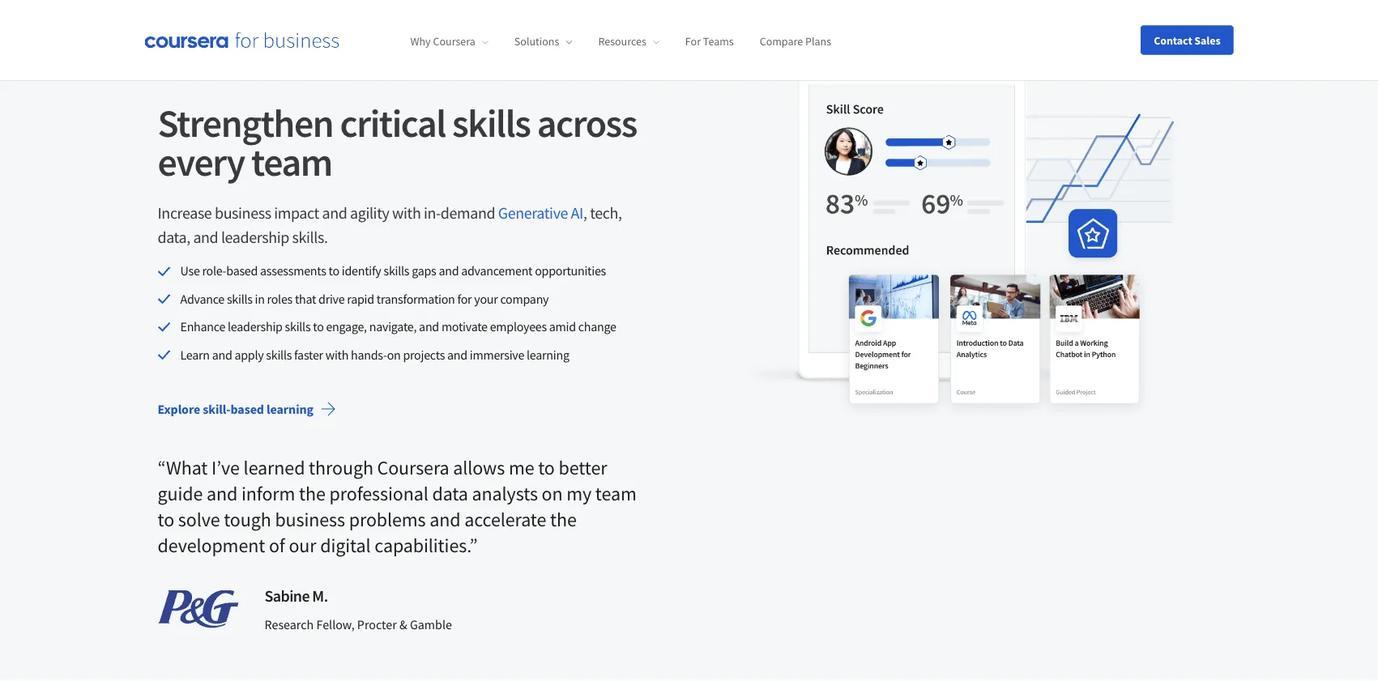 Task type: vqa. For each thing, say whether or not it's contained in the screenshot.
UNTIL
no



Task type: describe. For each thing, give the bounding box(es) containing it.
increase
[[158, 203, 212, 223]]

for
[[457, 291, 472, 307]]

and right gaps
[[439, 263, 459, 279]]

coursera inside what i've learned through coursera allows me to better guide and inform the professional data analysts on my team to solve tough business problems and accelerate the development of our digital capabilities.
[[377, 456, 449, 480]]

to left the identify at the top of the page
[[329, 263, 339, 279]]

agility
[[350, 203, 389, 223]]

employees
[[216, 62, 295, 82]]

research
[[265, 617, 314, 633]]

resources
[[598, 34, 646, 49]]

gaps
[[412, 263, 436, 279]]

critical
[[340, 99, 446, 147]]

tech,
[[590, 203, 622, 223]]

change
[[578, 319, 616, 335]]

amid
[[549, 319, 576, 335]]

solutions
[[514, 34, 559, 49]]

explore skill-based learning link
[[145, 390, 349, 429]]

for
[[685, 34, 701, 49]]

0 vertical spatial the
[[299, 481, 326, 506]]

digital
[[320, 533, 371, 558]]

for teams
[[685, 34, 734, 49]]

research fellow, procter & gamble
[[265, 617, 452, 633]]

strengthen critical skills  across every team
[[158, 99, 637, 186]]

transformation
[[377, 291, 455, 307]]

allows
[[453, 456, 505, 480]]

projects
[[403, 347, 445, 363]]

advancement
[[461, 263, 533, 279]]

learned
[[244, 456, 305, 480]]

leadership inside , tech, data, and leadership skills.
[[221, 227, 289, 247]]

sabine m.
[[265, 586, 328, 607]]

that
[[295, 291, 316, 307]]

and down motivate at the top of page
[[447, 347, 467, 363]]

why coursera
[[410, 34, 476, 49]]

for teams link
[[685, 34, 734, 49]]

based for skill-
[[230, 401, 264, 417]]

enhance leadership skills to engage, navigate, and motivate employees amid change
[[180, 319, 616, 335]]

0 horizontal spatial on
[[387, 347, 401, 363]]

contact
[[1154, 33, 1192, 47]]

explore
[[158, 401, 200, 417]]

&
[[399, 617, 407, 633]]

advance
[[180, 291, 224, 307]]

learn
[[180, 347, 210, 363]]

learn and apply skills faster with hands-on projects and immersive learning
[[180, 347, 569, 363]]

p&g logo image
[[158, 590, 239, 629]]

identify
[[342, 263, 381, 279]]

and down i've
[[207, 481, 238, 506]]

use role-based assessments to identify skills gaps and advancement opportunities
[[180, 263, 606, 279]]

drive
[[318, 291, 345, 307]]

team inside what i've learned through coursera allows me to better guide and inform the professional data analysts on my team to solve tough business problems and accelerate the development of our digital capabilities.
[[595, 481, 637, 506]]

to left engage,
[[313, 319, 324, 335]]

1 horizontal spatial the
[[550, 507, 577, 532]]

solve
[[178, 507, 220, 532]]

ai
[[571, 203, 583, 223]]

teams
[[703, 34, 734, 49]]

procter
[[357, 617, 397, 633]]

company
[[500, 291, 549, 307]]

,
[[583, 203, 587, 223]]

your
[[474, 291, 498, 307]]

hands-
[[351, 347, 387, 363]]

team inside strengthen critical skills  across every team
[[251, 137, 332, 186]]

on inside what i've learned through coursera allows me to better guide and inform the professional data analysts on my team to solve tough business problems and accelerate the development of our digital capabilities.
[[542, 481, 563, 506]]

tough
[[224, 507, 271, 532]]

employees
[[490, 319, 547, 335]]

assessments
[[260, 263, 326, 279]]

data
[[432, 481, 468, 506]]

and inside , tech, data, and leadership skills.
[[193, 227, 218, 247]]

compare plans link
[[760, 34, 831, 49]]

increase business impact and agility with in-demand generative ai
[[158, 203, 583, 223]]

and up skills.
[[322, 203, 347, 223]]

through
[[309, 456, 373, 480]]

role-
[[202, 263, 226, 279]]

and left apply
[[212, 347, 232, 363]]

skills inside strengthen critical skills  across every team
[[452, 99, 530, 147]]

development
[[158, 533, 265, 558]]

use
[[180, 263, 200, 279]]

to down guide
[[158, 507, 174, 532]]

upskill employees
[[158, 62, 295, 82]]

why coursera link
[[410, 34, 488, 49]]

immersive
[[470, 347, 524, 363]]

sabine
[[265, 586, 309, 607]]

0 horizontal spatial business
[[215, 203, 271, 223]]

plans
[[805, 34, 831, 49]]



Task type: locate. For each thing, give the bounding box(es) containing it.
compare
[[760, 34, 803, 49]]

upskill
[[158, 62, 213, 82]]

0 vertical spatial business
[[215, 203, 271, 223]]

with for hands-
[[326, 347, 349, 363]]

faster
[[294, 347, 323, 363]]

m.
[[312, 586, 328, 607]]

navigate,
[[369, 319, 417, 335]]

capabilities.
[[375, 533, 470, 558]]

1 horizontal spatial learning
[[527, 347, 569, 363]]

enhance
[[180, 319, 225, 335]]

my
[[567, 481, 592, 506]]

based for role-
[[226, 263, 258, 279]]

in
[[255, 291, 265, 307]]

team up impact
[[251, 137, 332, 186]]

guide
[[158, 481, 203, 506]]

in-
[[424, 203, 441, 223]]

0 vertical spatial with
[[392, 203, 421, 223]]

based
[[226, 263, 258, 279], [230, 401, 264, 417]]

engage,
[[326, 319, 367, 335]]

on down navigate,
[[387, 347, 401, 363]]

1 vertical spatial the
[[550, 507, 577, 532]]

1 vertical spatial based
[[230, 401, 264, 417]]

contact sales
[[1154, 33, 1221, 47]]

inform
[[241, 481, 295, 506]]

illustration of the coursera skills-first platform image
[[741, 60, 1221, 422]]

team
[[251, 137, 332, 186], [595, 481, 637, 506]]

generative
[[498, 203, 568, 223]]

0 vertical spatial learning
[[527, 347, 569, 363]]

impact
[[274, 203, 319, 223]]

our
[[289, 533, 316, 558]]

me
[[509, 456, 534, 480]]

solutions link
[[514, 34, 572, 49]]

on
[[387, 347, 401, 363], [542, 481, 563, 506]]

, tech, data, and leadership skills.
[[158, 203, 622, 247]]

fellow,
[[316, 617, 355, 633]]

business
[[215, 203, 271, 223], [275, 507, 345, 532]]

with left in-
[[392, 203, 421, 223]]

coursera
[[433, 34, 476, 49], [377, 456, 449, 480]]

the down through in the bottom of the page
[[299, 481, 326, 506]]

data,
[[158, 227, 190, 247]]

0 horizontal spatial learning
[[267, 401, 314, 417]]

demand
[[441, 203, 495, 223]]

apply
[[235, 347, 264, 363]]

leadership down the in
[[228, 319, 282, 335]]

learning down faster
[[267, 401, 314, 417]]

analysts
[[472, 481, 538, 506]]

resources link
[[598, 34, 659, 49]]

generative ai link
[[498, 203, 583, 223]]

with
[[392, 203, 421, 223], [326, 347, 349, 363]]

team right the my
[[595, 481, 637, 506]]

what
[[166, 456, 208, 480]]

1 vertical spatial with
[[326, 347, 349, 363]]

based up the in
[[226, 263, 258, 279]]

why
[[410, 34, 431, 49]]

coursera right why
[[433, 34, 476, 49]]

0 vertical spatial on
[[387, 347, 401, 363]]

1 vertical spatial business
[[275, 507, 345, 532]]

advance skills in roles that drive rapid transformation for your company
[[180, 291, 549, 307]]

coursera up professional
[[377, 456, 449, 480]]

across
[[537, 99, 637, 147]]

1 vertical spatial leadership
[[228, 319, 282, 335]]

skill-
[[203, 401, 230, 417]]

the
[[299, 481, 326, 506], [550, 507, 577, 532]]

0 vertical spatial team
[[251, 137, 332, 186]]

0 vertical spatial based
[[226, 263, 258, 279]]

on left the my
[[542, 481, 563, 506]]

0 vertical spatial coursera
[[433, 34, 476, 49]]

what i've learned through coursera allows me to better guide and inform the professional data analysts on my team to solve tough business problems and accelerate the development of our digital capabilities.
[[158, 456, 637, 558]]

problems
[[349, 507, 426, 532]]

with right faster
[[326, 347, 349, 363]]

1 vertical spatial coursera
[[377, 456, 449, 480]]

with for in-
[[392, 203, 421, 223]]

and right data, on the top of the page
[[193, 227, 218, 247]]

leadership
[[221, 227, 289, 247], [228, 319, 282, 335]]

business inside what i've learned through coursera allows me to better guide and inform the professional data analysts on my team to solve tough business problems and accelerate the development of our digital capabilities.
[[275, 507, 345, 532]]

1 vertical spatial team
[[595, 481, 637, 506]]

learning
[[527, 347, 569, 363], [267, 401, 314, 417]]

contact sales button
[[1141, 26, 1234, 55]]

roles
[[267, 291, 293, 307]]

opportunities
[[535, 263, 606, 279]]

0 horizontal spatial team
[[251, 137, 332, 186]]

to
[[329, 263, 339, 279], [313, 319, 324, 335], [538, 456, 555, 480], [158, 507, 174, 532]]

coursera for business image
[[145, 32, 339, 48]]

skills.
[[292, 227, 328, 247]]

1 vertical spatial learning
[[267, 401, 314, 417]]

rapid
[[347, 291, 374, 307]]

0 vertical spatial leadership
[[221, 227, 289, 247]]

leadership down impact
[[221, 227, 289, 247]]

based down apply
[[230, 401, 264, 417]]

compare plans
[[760, 34, 831, 49]]

1 horizontal spatial team
[[595, 481, 637, 506]]

0 horizontal spatial the
[[299, 481, 326, 506]]

of
[[269, 533, 285, 558]]

1 horizontal spatial on
[[542, 481, 563, 506]]

to right me
[[538, 456, 555, 480]]

gamble
[[410, 617, 452, 633]]

motivate
[[441, 319, 488, 335]]

sales
[[1195, 33, 1221, 47]]

every
[[158, 137, 245, 186]]

accelerate
[[464, 507, 546, 532]]

1 horizontal spatial business
[[275, 507, 345, 532]]

better
[[559, 456, 607, 480]]

and up projects
[[419, 319, 439, 335]]

and down data
[[430, 507, 461, 532]]

professional
[[329, 481, 428, 506]]

learning down amid
[[527, 347, 569, 363]]

strengthen
[[158, 99, 333, 147]]

1 horizontal spatial with
[[392, 203, 421, 223]]

business left impact
[[215, 203, 271, 223]]

0 horizontal spatial with
[[326, 347, 349, 363]]

the down the my
[[550, 507, 577, 532]]

1 vertical spatial on
[[542, 481, 563, 506]]

skills
[[452, 99, 530, 147], [384, 263, 409, 279], [227, 291, 253, 307], [285, 319, 311, 335], [266, 347, 292, 363]]

business up our at the bottom left
[[275, 507, 345, 532]]



